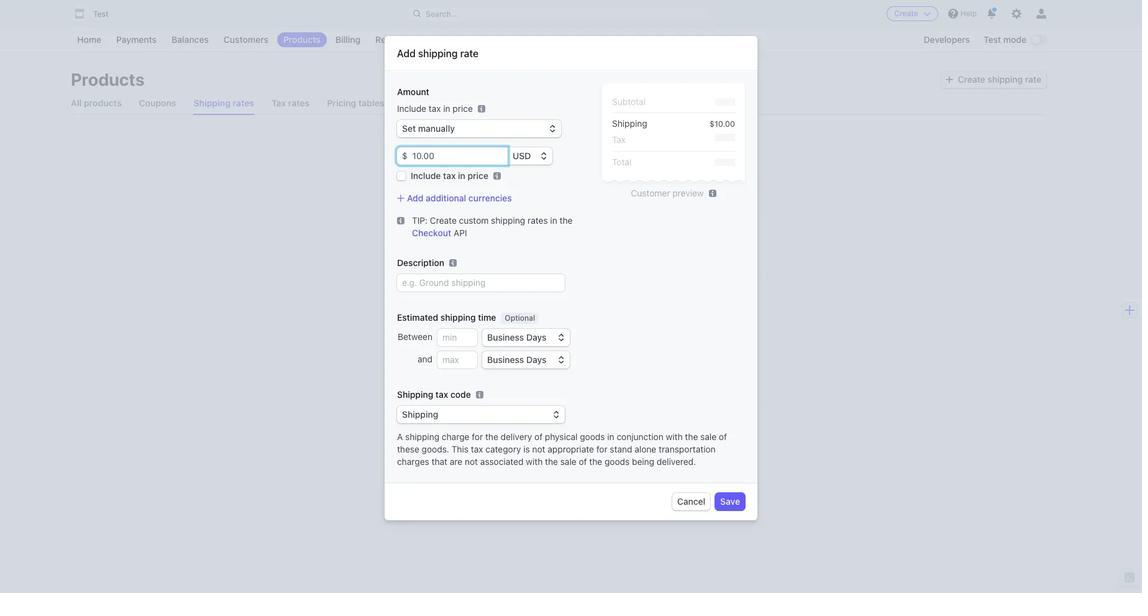 Task type: locate. For each thing, give the bounding box(es) containing it.
and left svg icon
[[418, 354, 433, 365]]

include tax in price down '0.00' text field
[[411, 171, 489, 181]]

goods
[[580, 432, 605, 442], [605, 457, 630, 467]]

tax left code
[[436, 389, 449, 400]]

add inside button
[[407, 193, 424, 204]]

on
[[568, 297, 578, 308]]

the
[[560, 215, 573, 226], [486, 432, 499, 442], [686, 432, 699, 442], [545, 457, 558, 467], [590, 457, 603, 467]]

create shipping rate button
[[941, 71, 1047, 88], [435, 354, 541, 371]]

shipping up 'learn more'
[[441, 312, 476, 323]]

additional
[[426, 193, 467, 204]]

your left first
[[461, 278, 487, 292]]

1 vertical spatial test
[[984, 34, 1002, 45]]

your inside specify shipping rates and use it on your customers' receipts, invoices, and checkout sessions.
[[580, 297, 598, 308]]

test left 'mode'
[[984, 34, 1002, 45]]

customer preview
[[631, 188, 704, 199]]

not right are
[[465, 457, 478, 467]]

0 vertical spatial create shipping rate button
[[941, 71, 1047, 88]]

for left stand
[[597, 444, 608, 455]]

with down is
[[526, 457, 543, 467]]

0 horizontal spatial products
[[71, 69, 145, 90]]

rate down 'mode'
[[1026, 74, 1042, 85]]

usd button
[[508, 148, 553, 165]]

1 vertical spatial svg image
[[397, 217, 405, 225]]

1 horizontal spatial of
[[579, 457, 587, 467]]

2 horizontal spatial and
[[526, 297, 541, 308]]

reports link
[[369, 32, 414, 47]]

1 vertical spatial tax
[[613, 135, 626, 145]]

test for test mode
[[984, 34, 1002, 45]]

preview
[[673, 188, 704, 199]]

1 vertical spatial create shipping rate
[[452, 357, 536, 367]]

sale down appropriate
[[561, 457, 577, 467]]

price up '0.00' text field
[[453, 103, 473, 114]]

goods up appropriate
[[580, 432, 605, 442]]

1 horizontal spatial for
[[597, 444, 608, 455]]

and
[[526, 297, 541, 308], [472, 309, 487, 320], [418, 354, 433, 365]]

notifications image
[[988, 9, 997, 19]]

1 horizontal spatial checkout
[[489, 309, 528, 320]]

1 vertical spatial with
[[526, 457, 543, 467]]

1 horizontal spatial with
[[666, 432, 683, 442]]

0 horizontal spatial not
[[465, 457, 478, 467]]

tip: create custom shipping rates in the checkout api
[[412, 215, 573, 238]]

0 horizontal spatial with
[[526, 457, 543, 467]]

include tax in price
[[397, 103, 473, 114], [411, 171, 489, 181]]

developers
[[924, 34, 971, 45]]

1 vertical spatial checkout
[[489, 309, 528, 320]]

tab list
[[71, 92, 1047, 115]]

tax up "total"
[[613, 135, 626, 145]]

connect
[[423, 34, 458, 45]]

1 horizontal spatial svg image
[[946, 76, 954, 83]]

create shipping rate down more
[[452, 357, 536, 367]]

products up products
[[71, 69, 145, 90]]

checkout
[[412, 228, 452, 238], [489, 309, 528, 320]]

tax right shipping rates
[[272, 98, 286, 108]]

1 horizontal spatial not
[[533, 444, 546, 455]]

rate down "more" at the left of the page
[[461, 48, 479, 59]]

include tax in price down amount
[[397, 103, 473, 114]]

checkout down add your first shipping rate
[[489, 309, 528, 320]]

create
[[895, 9, 919, 18], [959, 74, 986, 85], [430, 215, 457, 226], [452, 357, 480, 367]]

and left use
[[526, 297, 541, 308]]

svg image
[[440, 359, 447, 366]]

svg image
[[946, 76, 954, 83], [397, 217, 405, 225]]

0 horizontal spatial test
[[93, 9, 109, 19]]

this
[[452, 444, 469, 455]]

delivered.
[[657, 457, 697, 467]]

1 horizontal spatial create shipping rate button
[[941, 71, 1047, 88]]

1 horizontal spatial and
[[472, 309, 487, 320]]

svg image for create shipping rate
[[946, 76, 954, 83]]

products left billing at top left
[[284, 34, 321, 45]]

code
[[451, 389, 471, 400]]

create down developers link
[[959, 74, 986, 85]]

1 horizontal spatial your
[[580, 297, 598, 308]]

custom
[[459, 215, 489, 226]]

0 vertical spatial your
[[461, 278, 487, 292]]

create inside button
[[895, 9, 919, 18]]

0 vertical spatial products
[[284, 34, 321, 45]]

tax inside tab list
[[272, 98, 286, 108]]

1 vertical spatial sale
[[561, 457, 577, 467]]

1 horizontal spatial products
[[284, 34, 321, 45]]

0 horizontal spatial svg image
[[397, 217, 405, 225]]

balances link
[[165, 32, 215, 47]]

create right svg icon
[[452, 357, 480, 367]]

shipping
[[194, 98, 231, 108], [613, 118, 648, 129], [397, 389, 434, 400], [402, 409, 439, 420]]

home link
[[71, 32, 108, 47]]

1 vertical spatial goods
[[605, 457, 630, 467]]

1 vertical spatial your
[[580, 297, 598, 308]]

1 horizontal spatial tax
[[613, 135, 626, 145]]

not
[[533, 444, 546, 455], [465, 457, 478, 467]]

category
[[486, 444, 521, 455]]

1 horizontal spatial sale
[[701, 432, 717, 442]]

sale
[[701, 432, 717, 442], [561, 457, 577, 467]]

1 horizontal spatial create shipping rate
[[959, 74, 1042, 85]]

1 horizontal spatial test
[[984, 34, 1002, 45]]

0 horizontal spatial sale
[[561, 457, 577, 467]]

with up transportation
[[666, 432, 683, 442]]

tax right this
[[471, 444, 484, 455]]

add up specify at the left of the page
[[435, 278, 458, 292]]

add
[[397, 48, 416, 59], [407, 193, 424, 204], [435, 278, 458, 292]]

add for add shipping rate
[[397, 48, 416, 59]]

add for add additional currencies
[[407, 193, 424, 204]]

create shipping rate button down test mode
[[941, 71, 1047, 88]]

2 horizontal spatial of
[[719, 432, 728, 442]]

a shipping charge for the delivery of physical goods in conjunction with the sale of these goods. this tax category is not appropriate for stand alone transportation charges that are not associated with the sale of the goods being delivered.
[[397, 432, 728, 467]]

test
[[93, 9, 109, 19], [984, 34, 1002, 45]]

shipping inside specify shipping rates and use it on your customers' receipts, invoices, and checkout sessions.
[[467, 297, 501, 308]]

svg image down developers link
[[946, 76, 954, 83]]

0 vertical spatial checkout
[[412, 228, 452, 238]]

0 horizontal spatial tax
[[272, 98, 286, 108]]

1 vertical spatial include
[[411, 171, 441, 181]]

create up checkout link
[[430, 215, 457, 226]]

Search… search field
[[406, 6, 712, 21]]

shipping down currencies
[[491, 215, 526, 226]]

the inside tip: create custom shipping rates in the checkout api
[[560, 215, 573, 226]]

1 vertical spatial price
[[468, 171, 489, 181]]

0 vertical spatial test
[[93, 9, 109, 19]]

learn more
[[435, 327, 481, 337]]

rates
[[233, 98, 254, 108], [288, 98, 310, 108], [528, 215, 548, 226], [504, 297, 524, 308]]

tax
[[272, 98, 286, 108], [613, 135, 626, 145]]

cancel
[[678, 496, 706, 507]]

between
[[398, 332, 433, 342]]

shipping up a
[[397, 389, 434, 400]]

include up additional
[[411, 171, 441, 181]]

in
[[444, 103, 451, 114], [458, 171, 466, 181], [551, 215, 558, 226], [608, 432, 615, 442]]

balances
[[172, 34, 209, 45]]

1 vertical spatial products
[[71, 69, 145, 90]]

shipping up time on the left of the page
[[467, 297, 501, 308]]

invoices,
[[435, 309, 470, 320]]

add down reports link
[[397, 48, 416, 59]]

0 vertical spatial svg image
[[946, 76, 954, 83]]

svg image inside create shipping rate button
[[946, 76, 954, 83]]

0 horizontal spatial create shipping rate
[[452, 357, 536, 367]]

include down amount
[[397, 103, 427, 114]]

0 vertical spatial create shipping rate
[[959, 74, 1042, 85]]

0 horizontal spatial checkout
[[412, 228, 452, 238]]

receipts,
[[647, 297, 682, 308]]

payments link
[[110, 32, 163, 47]]

amount
[[397, 87, 430, 97]]

delivery
[[501, 432, 533, 442]]

test up home
[[93, 9, 109, 19]]

learn more link
[[435, 326, 683, 339]]

products
[[284, 34, 321, 45], [71, 69, 145, 90]]

min text field
[[438, 329, 478, 347]]

create up developers link
[[895, 9, 919, 18]]

your
[[461, 278, 487, 292], [580, 297, 598, 308]]

shipping down the shipping tax code
[[402, 409, 439, 420]]

tax down amount
[[429, 103, 441, 114]]

create shipping rate button down more
[[435, 354, 541, 371]]

0 vertical spatial add
[[397, 48, 416, 59]]

test button
[[71, 5, 121, 22]]

it
[[560, 297, 565, 308]]

1 vertical spatial not
[[465, 457, 478, 467]]

goods down stand
[[605, 457, 630, 467]]

that
[[432, 457, 448, 467]]

of
[[535, 432, 543, 442], [719, 432, 728, 442], [579, 457, 587, 467]]

2 vertical spatial add
[[435, 278, 458, 292]]

shipping down 'subtotal' at the right top
[[613, 118, 648, 129]]

add up tip:
[[407, 193, 424, 204]]

estimated
[[397, 312, 439, 323]]

save
[[721, 496, 741, 507]]

0 horizontal spatial for
[[472, 432, 483, 442]]

and up more
[[472, 309, 487, 320]]

customers link
[[218, 32, 275, 47]]

for right charge
[[472, 432, 483, 442]]

svg image left tip:
[[397, 217, 405, 225]]

shipping up use
[[517, 278, 567, 292]]

test inside 'button'
[[93, 9, 109, 19]]

0 vertical spatial with
[[666, 432, 683, 442]]

sale up transportation
[[701, 432, 717, 442]]

appropriate
[[548, 444, 594, 455]]

shipping inside tip: create custom shipping rates in the checkout api
[[491, 215, 526, 226]]

not right is
[[533, 444, 546, 455]]

checkout down tip:
[[412, 228, 452, 238]]

1 vertical spatial create shipping rate button
[[435, 354, 541, 371]]

shipping up goods.
[[405, 432, 440, 442]]

total
[[613, 157, 632, 167]]

create inside tip: create custom shipping rates in the checkout api
[[430, 215, 457, 226]]

is
[[524, 444, 530, 455]]

shipping rates link
[[194, 92, 254, 114]]

2 vertical spatial and
[[418, 354, 433, 365]]

physical
[[545, 432, 578, 442]]

test mode
[[984, 34, 1027, 45]]

developers link
[[918, 32, 977, 47]]

0 horizontal spatial your
[[461, 278, 487, 292]]

usd
[[513, 151, 531, 161]]

charge
[[442, 432, 470, 442]]

price up currencies
[[468, 171, 489, 181]]

your right the on
[[580, 297, 598, 308]]

in inside tip: create custom shipping rates in the checkout api
[[551, 215, 558, 226]]

0 vertical spatial sale
[[701, 432, 717, 442]]

0 vertical spatial tax
[[272, 98, 286, 108]]

billing link
[[329, 32, 367, 47]]

1 vertical spatial for
[[597, 444, 608, 455]]

0 vertical spatial and
[[526, 297, 541, 308]]

create shipping rate down test mode
[[959, 74, 1042, 85]]

1 vertical spatial add
[[407, 193, 424, 204]]



Task type: describe. For each thing, give the bounding box(es) containing it.
associated
[[481, 457, 524, 467]]

test for test
[[93, 9, 109, 19]]

add shipping rate
[[397, 48, 479, 59]]

shipping down connect "link"
[[418, 48, 458, 59]]

customers'
[[600, 297, 645, 308]]

0.00 text field
[[408, 148, 508, 165]]

add your first shipping rate
[[435, 278, 594, 292]]

add additional currencies
[[407, 193, 512, 204]]

checkout inside specify shipping rates and use it on your customers' receipts, invoices, and checkout sessions.
[[489, 309, 528, 320]]

save button
[[716, 493, 746, 511]]

tax down '0.00' text field
[[443, 171, 456, 181]]

specify
[[435, 297, 465, 308]]

in inside a shipping charge for the delivery of physical goods in conjunction with the sale of these goods. this tax category is not appropriate for stand alone transportation charges that are not associated with the sale of the goods being delivered.
[[608, 432, 615, 442]]

search…
[[426, 9, 458, 18]]

shipping inside popup button
[[402, 409, 439, 420]]

shipping inside a shipping charge for the delivery of physical goods in conjunction with the sale of these goods. this tax category is not appropriate for stand alone transportation charges that are not associated with the sale of the goods being delivered.
[[405, 432, 440, 442]]

these
[[397, 444, 420, 455]]

reports
[[376, 34, 408, 45]]

learn
[[435, 327, 458, 337]]

1 vertical spatial include tax in price
[[411, 171, 489, 181]]

$10.00
[[710, 119, 736, 129]]

transportation
[[659, 444, 716, 455]]

sessions.
[[530, 309, 568, 320]]

coupons link
[[139, 92, 176, 114]]

alone
[[635, 444, 657, 455]]

rates inside specify shipping rates and use it on your customers' receipts, invoices, and checkout sessions.
[[504, 297, 524, 308]]

products link
[[277, 32, 327, 47]]

charges
[[397, 457, 430, 467]]

1 vertical spatial and
[[472, 309, 487, 320]]

pricing tables
[[327, 98, 385, 108]]

rate up the on
[[570, 278, 594, 292]]

$ button
[[397, 148, 408, 165]]

checkout inside tip: create custom shipping rates in the checkout api
[[412, 228, 452, 238]]

all products
[[71, 98, 122, 108]]

tax inside a shipping charge for the delivery of physical goods in conjunction with the sale of these goods. this tax category is not appropriate for stand alone transportation charges that are not associated with the sale of the goods being delivered.
[[471, 444, 484, 455]]

estimated shipping time
[[397, 312, 496, 323]]

all products link
[[71, 92, 122, 114]]

coupons
[[139, 98, 176, 108]]

more button
[[466, 32, 512, 47]]

connect link
[[417, 32, 464, 47]]

tax for tax
[[613, 135, 626, 145]]

conjunction
[[617, 432, 664, 442]]

tip:
[[412, 215, 428, 226]]

pricing
[[327, 98, 357, 108]]

shipping down test mode
[[988, 74, 1024, 85]]

goods.
[[422, 444, 450, 455]]

payments
[[116, 34, 157, 45]]

tax rates
[[272, 98, 310, 108]]

being
[[632, 457, 655, 467]]

subtotal
[[613, 97, 646, 107]]

0 vertical spatial include tax in price
[[397, 103, 473, 114]]

max text field
[[438, 352, 478, 369]]

create shipping rate for svg image within create shipping rate button
[[959, 74, 1042, 85]]

create shipping rate for svg icon
[[452, 357, 536, 367]]

mode
[[1004, 34, 1027, 45]]

tab list containing all products
[[71, 92, 1047, 115]]

billing
[[336, 34, 361, 45]]

checkout link
[[412, 228, 452, 238]]

rate down learn more link
[[519, 357, 536, 367]]

0 vertical spatial price
[[453, 103, 473, 114]]

0 horizontal spatial and
[[418, 354, 433, 365]]

0 vertical spatial not
[[533, 444, 546, 455]]

0 vertical spatial include
[[397, 103, 427, 114]]

pricing tables link
[[327, 92, 385, 114]]

0 vertical spatial goods
[[580, 432, 605, 442]]

are
[[450, 457, 463, 467]]

stand
[[610, 444, 633, 455]]

description
[[397, 258, 445, 268]]

optional
[[505, 314, 536, 323]]

0 horizontal spatial of
[[535, 432, 543, 442]]

tables
[[359, 98, 385, 108]]

add for add your first shipping rate
[[435, 278, 458, 292]]

specify shipping rates and use it on your customers' receipts, invoices, and checkout sessions.
[[435, 297, 682, 320]]

shipping right coupons
[[194, 98, 231, 108]]

currencies
[[469, 193, 512, 204]]

shipping rates
[[194, 98, 254, 108]]

customer
[[631, 188, 671, 199]]

products inside products link
[[284, 34, 321, 45]]

more
[[460, 327, 481, 337]]

customers
[[224, 34, 269, 45]]

Description text field
[[397, 274, 565, 292]]

$
[[402, 151, 408, 161]]

time
[[478, 312, 496, 323]]

products
[[84, 98, 122, 108]]

tax rates link
[[272, 92, 310, 114]]

more
[[473, 34, 494, 45]]

all
[[71, 98, 82, 108]]

first
[[490, 278, 514, 292]]

rates inside tip: create custom shipping rates in the checkout api
[[528, 215, 548, 226]]

svg image for tip: create custom shipping rates in the
[[397, 217, 405, 225]]

0 vertical spatial for
[[472, 432, 483, 442]]

api
[[454, 228, 467, 238]]

0 horizontal spatial create shipping rate button
[[435, 354, 541, 371]]

home
[[77, 34, 101, 45]]

use
[[544, 297, 558, 308]]

a
[[397, 432, 403, 442]]

tax for tax rates
[[272, 98, 286, 108]]

shipping button
[[397, 406, 565, 424]]

add additional currencies button
[[397, 192, 512, 205]]

shipping right max text box
[[482, 357, 517, 367]]



Task type: vqa. For each thing, say whether or not it's contained in the screenshot.
notification inside Disputes Receive a notification if a payment is disputed by a customer and for dispute resolutions.
no



